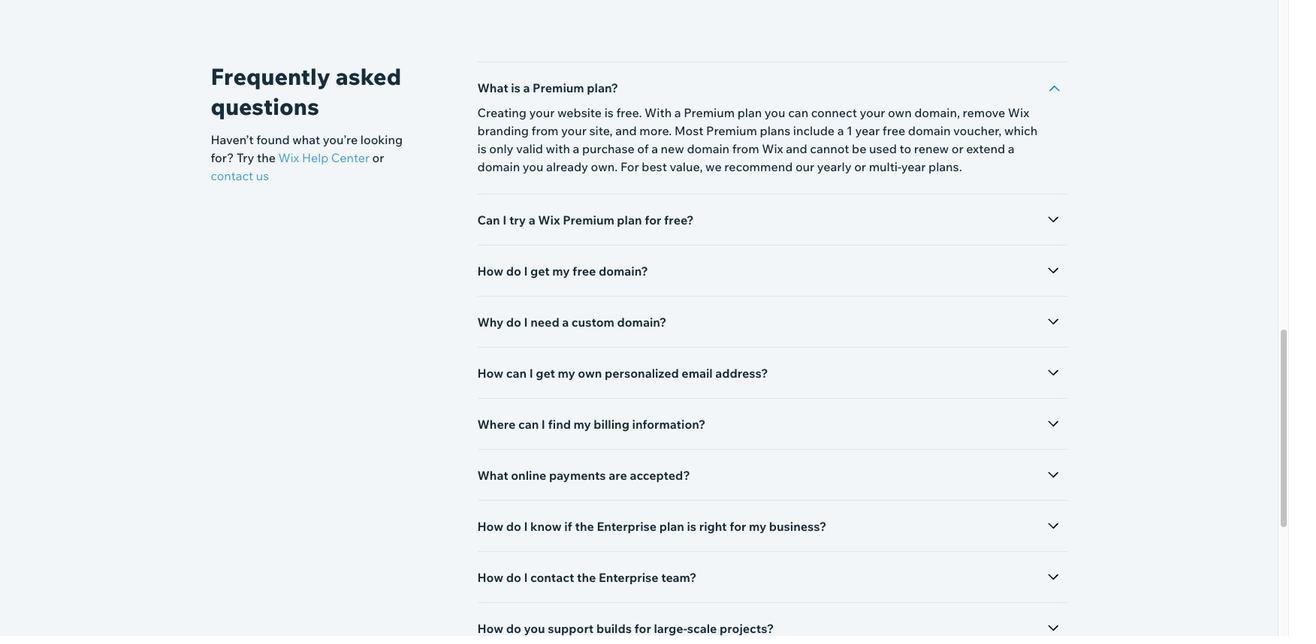 Task type: vqa. For each thing, say whether or not it's contained in the screenshot.
the and
yes



Task type: locate. For each thing, give the bounding box(es) containing it.
1 vertical spatial can
[[506, 366, 527, 381]]

domain down the only
[[477, 159, 520, 174]]

1
[[847, 123, 853, 138]]

0 horizontal spatial own
[[578, 366, 602, 381]]

enterprise
[[597, 519, 657, 534], [599, 570, 659, 585]]

0 horizontal spatial and
[[616, 123, 637, 138]]

1 horizontal spatial and
[[786, 141, 807, 156]]

1 vertical spatial and
[[786, 141, 807, 156]]

0 vertical spatial what
[[477, 80, 508, 95]]

try
[[237, 150, 254, 165]]

0 vertical spatial and
[[616, 123, 637, 138]]

contact down for?
[[211, 168, 253, 183]]

for right right in the bottom right of the page
[[730, 519, 746, 534]]

you
[[765, 105, 786, 120], [523, 159, 544, 174]]

used
[[869, 141, 897, 156]]

creating your website is free. with a premium plan you can connect your own domain, remove wix branding from your site, and more. most premium plans include a 1 year free domain voucher, which is only valid with a purchase of a new domain from wix and cannot be used to renew or extend a domain you already own. for best value, we recommend our yearly or multi-year plans.
[[477, 105, 1038, 174]]

can for where can i find my billing information?
[[518, 417, 539, 432]]

your
[[529, 105, 555, 120], [860, 105, 885, 120], [561, 123, 587, 138]]

domain? right custom
[[617, 315, 667, 330]]

how can i get my own personalized email address?
[[477, 366, 768, 381]]

do for know
[[506, 519, 521, 534]]

try
[[509, 213, 526, 228]]

free.
[[616, 105, 642, 120]]

2 horizontal spatial your
[[860, 105, 885, 120]]

plan left right in the bottom right of the page
[[659, 519, 684, 534]]

0 vertical spatial the
[[257, 150, 276, 165]]

1 do from the top
[[506, 264, 521, 279]]

premium up we
[[706, 123, 757, 138]]

2 what from the top
[[477, 468, 508, 483]]

2 vertical spatial can
[[518, 417, 539, 432]]

your down what is a premium plan?
[[529, 105, 555, 120]]

2 do from the top
[[506, 315, 521, 330]]

my
[[552, 264, 570, 279], [558, 366, 575, 381], [574, 417, 591, 432], [749, 519, 767, 534]]

0 vertical spatial enterprise
[[597, 519, 657, 534]]

get up need
[[530, 264, 550, 279]]

4 do from the top
[[506, 570, 521, 585]]

premium up most
[[684, 105, 735, 120]]

or down be
[[854, 159, 866, 174]]

premium
[[533, 80, 584, 95], [684, 105, 735, 120], [706, 123, 757, 138], [563, 213, 614, 228]]

do for contact
[[506, 570, 521, 585]]

is up site,
[[605, 105, 614, 120]]

free up used
[[883, 123, 905, 138]]

frequently asked questions
[[211, 62, 401, 121]]

0 vertical spatial own
[[888, 105, 912, 120]]

of
[[637, 141, 649, 156]]

can left find
[[518, 417, 539, 432]]

for
[[645, 213, 662, 228], [730, 519, 746, 534]]

2 vertical spatial the
[[577, 570, 596, 585]]

domain? up custom
[[599, 264, 648, 279]]

own.
[[591, 159, 618, 174]]

0 horizontal spatial for
[[645, 213, 662, 228]]

1 horizontal spatial contact
[[530, 570, 574, 585]]

where can i find my billing information?
[[477, 417, 706, 432]]

3 how from the top
[[477, 519, 503, 534]]

where
[[477, 417, 516, 432]]

free
[[883, 123, 905, 138], [573, 264, 596, 279]]

i
[[503, 213, 507, 228], [524, 264, 528, 279], [524, 315, 528, 330], [529, 366, 533, 381], [542, 417, 545, 432], [524, 519, 528, 534], [524, 570, 528, 585]]

premium down own. at the left
[[563, 213, 614, 228]]

plan inside creating your website is free. with a premium plan you can connect your own domain, remove wix branding from your site, and more. most premium plans include a 1 year free domain voucher, which is only valid with a purchase of a new domain from wix and cannot be used to renew or extend a domain you already own. for best value, we recommend our yearly or multi-year plans.
[[738, 105, 762, 120]]

you up plans
[[765, 105, 786, 120]]

own
[[888, 105, 912, 120], [578, 366, 602, 381]]

0 horizontal spatial free
[[573, 264, 596, 279]]

domain
[[908, 123, 951, 138], [687, 141, 730, 156], [477, 159, 520, 174]]

or up plans.
[[952, 141, 964, 156]]

0 vertical spatial from
[[532, 123, 559, 138]]

how do i get my free domain?
[[477, 264, 648, 279]]

frequently
[[211, 62, 330, 91]]

most
[[675, 123, 704, 138]]

1 horizontal spatial your
[[561, 123, 587, 138]]

site,
[[589, 123, 613, 138]]

own up "to"
[[888, 105, 912, 120]]

1 vertical spatial free
[[573, 264, 596, 279]]

what left online
[[477, 468, 508, 483]]

from up recommend
[[732, 141, 759, 156]]

your down website
[[561, 123, 587, 138]]

0 vertical spatial can
[[788, 105, 809, 120]]

my left business?
[[749, 519, 767, 534]]

get for can
[[536, 366, 555, 381]]

0 vertical spatial domain?
[[599, 264, 648, 279]]

and up our
[[786, 141, 807, 156]]

1 vertical spatial what
[[477, 468, 508, 483]]

0 horizontal spatial contact
[[211, 168, 253, 183]]

from
[[532, 123, 559, 138], [732, 141, 759, 156]]

get
[[530, 264, 550, 279], [536, 366, 555, 381]]

0 vertical spatial plan
[[738, 105, 762, 120]]

enterprise down are at the left bottom
[[597, 519, 657, 534]]

from up with
[[532, 123, 559, 138]]

domain up we
[[687, 141, 730, 156]]

is
[[511, 80, 521, 95], [605, 105, 614, 120], [477, 141, 487, 156], [687, 519, 697, 534]]

know
[[530, 519, 562, 534]]

year right 1
[[855, 123, 880, 138]]

yearly
[[817, 159, 852, 174]]

new
[[661, 141, 684, 156]]

to
[[900, 141, 911, 156]]

plan
[[738, 105, 762, 120], [617, 213, 642, 228], [659, 519, 684, 534]]

1 horizontal spatial own
[[888, 105, 912, 120]]

can
[[477, 213, 500, 228]]

wix inside try the wix help center or contact us
[[278, 150, 299, 165]]

year down "to"
[[901, 159, 926, 174]]

can up where
[[506, 366, 527, 381]]

1 horizontal spatial you
[[765, 105, 786, 120]]

free inside creating your website is free. with a premium plan you can connect your own domain, remove wix branding from your site, and more. most premium plans include a 1 year free domain voucher, which is only valid with a purchase of a new domain from wix and cannot be used to renew or extend a domain you already own. for best value, we recommend our yearly or multi-year plans.
[[883, 123, 905, 138]]

if
[[564, 519, 572, 534]]

3 do from the top
[[506, 519, 521, 534]]

include
[[793, 123, 835, 138]]

1 horizontal spatial for
[[730, 519, 746, 534]]

free down can i try a wix premium plan for free?
[[573, 264, 596, 279]]

2 horizontal spatial domain
[[908, 123, 951, 138]]

0 vertical spatial year
[[855, 123, 880, 138]]

and down free.
[[616, 123, 637, 138]]

domain?
[[599, 264, 648, 279], [617, 315, 667, 330]]

my down the why do i need a custom domain?
[[558, 366, 575, 381]]

plan up plans
[[738, 105, 762, 120]]

my for free
[[552, 264, 570, 279]]

value,
[[670, 159, 703, 174]]

1 vertical spatial get
[[536, 366, 555, 381]]

my right find
[[574, 417, 591, 432]]

already
[[546, 159, 588, 174]]

or
[[952, 141, 964, 156], [372, 150, 384, 165], [854, 159, 866, 174]]

my up the why do i need a custom domain?
[[552, 264, 570, 279]]

1 horizontal spatial free
[[883, 123, 905, 138]]

plan left free?
[[617, 213, 642, 228]]

0 horizontal spatial year
[[855, 123, 880, 138]]

get down need
[[536, 366, 555, 381]]

1 vertical spatial own
[[578, 366, 602, 381]]

can
[[788, 105, 809, 120], [506, 366, 527, 381], [518, 417, 539, 432]]

0 vertical spatial you
[[765, 105, 786, 120]]

haven't found what you're looking for?
[[211, 132, 403, 165]]

can up include
[[788, 105, 809, 120]]

plans
[[760, 123, 791, 138]]

1 vertical spatial domain?
[[617, 315, 667, 330]]

more.
[[640, 123, 672, 138]]

domain up renew
[[908, 123, 951, 138]]

how
[[477, 264, 503, 279], [477, 366, 503, 381], [477, 519, 503, 534], [477, 570, 503, 585]]

0 horizontal spatial you
[[523, 159, 544, 174]]

wix down found
[[278, 150, 299, 165]]

you down the valid
[[523, 159, 544, 174]]

2 horizontal spatial or
[[952, 141, 964, 156]]

4 how from the top
[[477, 570, 503, 585]]

1 vertical spatial year
[[901, 159, 926, 174]]

the
[[257, 150, 276, 165], [575, 519, 594, 534], [577, 570, 596, 585]]

0 vertical spatial domain
[[908, 123, 951, 138]]

creating
[[477, 105, 527, 120]]

or down looking
[[372, 150, 384, 165]]

1 what from the top
[[477, 80, 508, 95]]

own up where can i find my billing information?
[[578, 366, 602, 381]]

my for own
[[558, 366, 575, 381]]

0 vertical spatial free
[[883, 123, 905, 138]]

1 horizontal spatial from
[[732, 141, 759, 156]]

you're
[[323, 132, 358, 147]]

1 horizontal spatial plan
[[659, 519, 684, 534]]

1 vertical spatial plan
[[617, 213, 642, 228]]

wix
[[1008, 105, 1030, 120], [762, 141, 783, 156], [278, 150, 299, 165], [538, 213, 560, 228]]

get for do
[[530, 264, 550, 279]]

contact down know
[[530, 570, 574, 585]]

2 how from the top
[[477, 366, 503, 381]]

1 horizontal spatial or
[[854, 159, 866, 174]]

for?
[[211, 150, 234, 165]]

and
[[616, 123, 637, 138], [786, 141, 807, 156]]

0 vertical spatial get
[[530, 264, 550, 279]]

need
[[531, 315, 559, 330]]

2 vertical spatial domain
[[477, 159, 520, 174]]

0 vertical spatial contact
[[211, 168, 253, 183]]

0 horizontal spatial plan
[[617, 213, 642, 228]]

1 horizontal spatial domain
[[687, 141, 730, 156]]

1 vertical spatial the
[[575, 519, 594, 534]]

with
[[645, 105, 672, 120]]

free?
[[664, 213, 694, 228]]

why do i need a custom domain?
[[477, 315, 667, 330]]

for left free?
[[645, 213, 662, 228]]

what up creating
[[477, 80, 508, 95]]

looking
[[360, 132, 403, 147]]

0 horizontal spatial or
[[372, 150, 384, 165]]

1 vertical spatial from
[[732, 141, 759, 156]]

your up used
[[860, 105, 885, 120]]

1 how from the top
[[477, 264, 503, 279]]

find
[[548, 417, 571, 432]]

voucher,
[[953, 123, 1002, 138]]

a
[[523, 80, 530, 95], [674, 105, 681, 120], [837, 123, 844, 138], [573, 141, 579, 156], [652, 141, 658, 156], [1008, 141, 1015, 156], [529, 213, 535, 228], [562, 315, 569, 330]]

1 vertical spatial you
[[523, 159, 544, 174]]

1 horizontal spatial year
[[901, 159, 926, 174]]

2 horizontal spatial plan
[[738, 105, 762, 120]]

enterprise left team?
[[599, 570, 659, 585]]

2 vertical spatial plan
[[659, 519, 684, 534]]



Task type: describe. For each thing, give the bounding box(es) containing it.
which
[[1004, 123, 1038, 138]]

multi-
[[869, 159, 901, 174]]

branding
[[477, 123, 529, 138]]

only
[[489, 141, 514, 156]]

how do i contact the enterprise team?
[[477, 570, 697, 585]]

or inside try the wix help center or contact us
[[372, 150, 384, 165]]

1 vertical spatial contact
[[530, 570, 574, 585]]

is up creating
[[511, 80, 521, 95]]

domain,
[[915, 105, 960, 120]]

contact us link
[[211, 167, 269, 185]]

center
[[331, 150, 370, 165]]

business?
[[769, 519, 827, 534]]

contact inside try the wix help center or contact us
[[211, 168, 253, 183]]

how for how do i get my free domain?
[[477, 264, 503, 279]]

do for get
[[506, 264, 521, 279]]

premium up website
[[533, 80, 584, 95]]

domain? for how do i get my free domain?
[[599, 264, 648, 279]]

renew
[[914, 141, 949, 156]]

can for how can i get my own personalized email address?
[[506, 366, 527, 381]]

0 horizontal spatial domain
[[477, 159, 520, 174]]

payments
[[549, 468, 606, 483]]

plan?
[[587, 80, 618, 95]]

address?
[[716, 366, 768, 381]]

is left the only
[[477, 141, 487, 156]]

0 vertical spatial for
[[645, 213, 662, 228]]

do for need
[[506, 315, 521, 330]]

personalized
[[605, 366, 679, 381]]

what for what online payments are accepted?
[[477, 468, 508, 483]]

recommend
[[725, 159, 793, 174]]

email
[[682, 366, 713, 381]]

i for how can i get my own personalized email address?
[[529, 366, 533, 381]]

we
[[706, 159, 722, 174]]

is left right in the bottom right of the page
[[687, 519, 697, 534]]

wix help center link
[[278, 149, 370, 167]]

i for how do i know if the enterprise plan is right for my business?
[[524, 519, 528, 534]]

can i try a wix premium plan for free?
[[477, 213, 694, 228]]

online
[[511, 468, 547, 483]]

connect
[[811, 105, 857, 120]]

own inside creating your website is free. with a premium plan you can connect your own domain, remove wix branding from your site, and more. most premium plans include a 1 year free domain voucher, which is only valid with a purchase of a new domain from wix and cannot be used to renew or extend a domain you already own. for best value, we recommend our yearly or multi-year plans.
[[888, 105, 912, 120]]

the inside try the wix help center or contact us
[[257, 150, 276, 165]]

help
[[302, 150, 328, 165]]

website
[[557, 105, 602, 120]]

i for where can i find my billing information?
[[542, 417, 545, 432]]

how for how can i get my own personalized email address?
[[477, 366, 503, 381]]

plans.
[[929, 159, 962, 174]]

i for how do i get my free domain?
[[524, 264, 528, 279]]

1 vertical spatial for
[[730, 519, 746, 534]]

cannot
[[810, 141, 849, 156]]

how do i know if the enterprise plan is right for my business?
[[477, 519, 827, 534]]

be
[[852, 141, 867, 156]]

are
[[609, 468, 627, 483]]

i for why do i need a custom domain?
[[524, 315, 528, 330]]

best
[[642, 159, 667, 174]]

wix right the try
[[538, 213, 560, 228]]

purchase
[[582, 141, 635, 156]]

haven't
[[211, 132, 254, 147]]

wix down plans
[[762, 141, 783, 156]]

our
[[796, 159, 815, 174]]

domain? for why do i need a custom domain?
[[617, 315, 667, 330]]

how for how do i know if the enterprise plan is right for my business?
[[477, 519, 503, 534]]

how for how do i contact the enterprise team?
[[477, 570, 503, 585]]

billing
[[594, 417, 630, 432]]

questions
[[211, 92, 319, 121]]

what for what is a premium plan?
[[477, 80, 508, 95]]

accepted?
[[630, 468, 690, 483]]

wix up which
[[1008, 105, 1030, 120]]

custom
[[572, 315, 614, 330]]

why
[[477, 315, 504, 330]]

can inside creating your website is free. with a premium plan you can connect your own domain, remove wix branding from your site, and more. most premium plans include a 1 year free domain voucher, which is only valid with a purchase of a new domain from wix and cannot be used to renew or extend a domain you already own. for best value, we recommend our yearly or multi-year plans.
[[788, 105, 809, 120]]

0 horizontal spatial your
[[529, 105, 555, 120]]

with
[[546, 141, 570, 156]]

remove
[[963, 105, 1005, 120]]

i for how do i contact the enterprise team?
[[524, 570, 528, 585]]

asked
[[336, 62, 401, 91]]

right
[[699, 519, 727, 534]]

what online payments are accepted?
[[477, 468, 690, 483]]

us
[[256, 168, 269, 183]]

valid
[[516, 141, 543, 156]]

what is a premium plan?
[[477, 80, 618, 95]]

extend
[[966, 141, 1005, 156]]

what
[[292, 132, 320, 147]]

1 vertical spatial domain
[[687, 141, 730, 156]]

found
[[256, 132, 290, 147]]

1 vertical spatial enterprise
[[599, 570, 659, 585]]

for
[[621, 159, 639, 174]]

try the wix help center or contact us
[[211, 150, 384, 183]]

team?
[[661, 570, 697, 585]]

my for billing
[[574, 417, 591, 432]]

0 horizontal spatial from
[[532, 123, 559, 138]]

information?
[[632, 417, 706, 432]]



